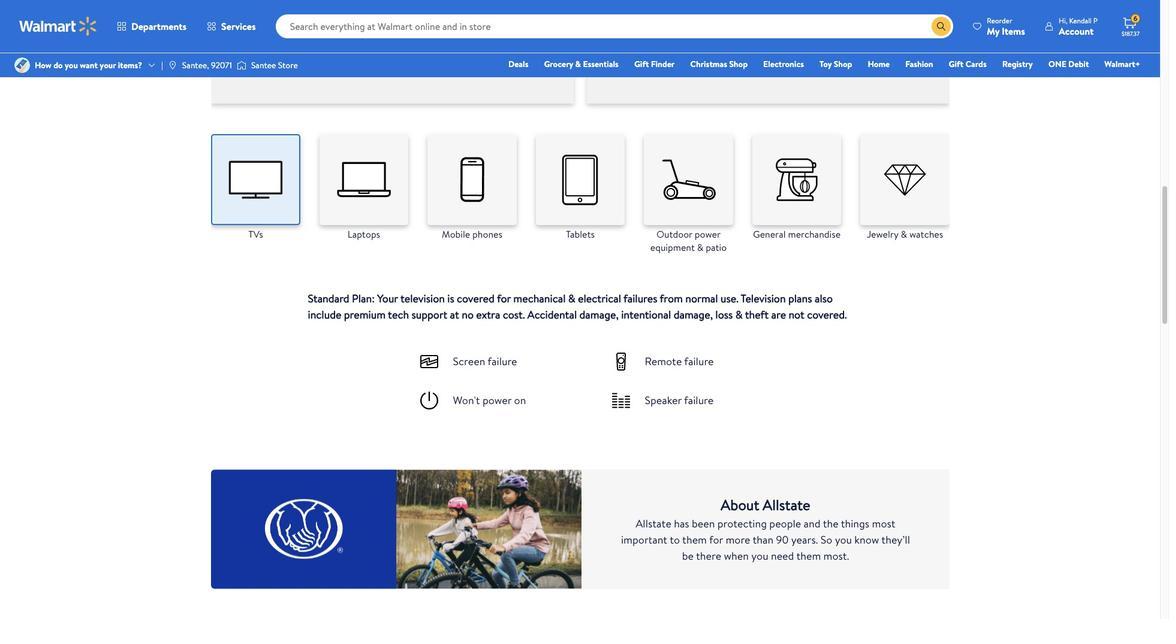 Task type: locate. For each thing, give the bounding box(es) containing it.
1 horizontal spatial gift
[[949, 58, 964, 70]]

one debit
[[1048, 58, 1089, 70]]

0 horizontal spatial  image
[[14, 58, 30, 73]]

electronics
[[763, 58, 804, 70]]

search icon image
[[937, 22, 946, 31]]

fashion
[[905, 58, 933, 70]]

how
[[35, 59, 51, 71]]

gift left cards at top right
[[949, 58, 964, 70]]

finder
[[651, 58, 675, 70]]

christmas shop
[[690, 58, 748, 70]]

1 shop from the left
[[729, 58, 748, 70]]

home
[[868, 58, 890, 70]]

departments button
[[107, 12, 197, 41]]

deals
[[508, 58, 528, 70]]

departments
[[131, 20, 187, 33]]

my
[[987, 24, 1000, 37]]

1 gift from the left
[[634, 58, 649, 70]]

shop right "christmas" in the top right of the page
[[729, 58, 748, 70]]

shop right 'toy'
[[834, 58, 852, 70]]

gift for gift cards
[[949, 58, 964, 70]]

1 horizontal spatial shop
[[834, 58, 852, 70]]

1 horizontal spatial  image
[[237, 59, 246, 71]]

grocery & essentials link
[[539, 58, 624, 71]]

reorder
[[987, 15, 1012, 25]]

 image
[[168, 61, 177, 70]]

 image right 92071
[[237, 59, 246, 71]]

services button
[[197, 12, 266, 41]]

gift cards
[[949, 58, 987, 70]]

shop inside christmas shop link
[[729, 58, 748, 70]]

do
[[53, 59, 63, 71]]

6 $187.37
[[1122, 13, 1140, 38]]

want
[[80, 59, 98, 71]]

walmart image
[[19, 17, 97, 36]]

deals link
[[503, 58, 534, 71]]

2 gift from the left
[[949, 58, 964, 70]]

fashion link
[[900, 58, 939, 71]]

$187.37
[[1122, 29, 1140, 38]]

electronics link
[[758, 58, 809, 71]]

p
[[1093, 15, 1098, 25]]

store
[[278, 59, 298, 71]]

one debit link
[[1043, 58, 1094, 71]]

gift
[[634, 58, 649, 70], [949, 58, 964, 70]]

0 horizontal spatial gift
[[634, 58, 649, 70]]

shop for christmas shop
[[729, 58, 748, 70]]

shop
[[729, 58, 748, 70], [834, 58, 852, 70]]

grocery & essentials
[[544, 58, 619, 70]]

 image
[[14, 58, 30, 73], [237, 59, 246, 71]]

Walmart Site-Wide search field
[[276, 14, 953, 38]]

shop inside toy shop link
[[834, 58, 852, 70]]

one
[[1048, 58, 1066, 70]]

gift left finder
[[634, 58, 649, 70]]

 image left how
[[14, 58, 30, 73]]

&
[[575, 58, 581, 70]]

0 horizontal spatial shop
[[729, 58, 748, 70]]

2 shop from the left
[[834, 58, 852, 70]]

 image for santee store
[[237, 59, 246, 71]]

walmart+ link
[[1099, 58, 1146, 71]]



Task type: describe. For each thing, give the bounding box(es) containing it.
Search search field
[[276, 14, 953, 38]]

toy shop link
[[814, 58, 858, 71]]

santee
[[251, 59, 276, 71]]

home link
[[862, 58, 895, 71]]

essentials
[[583, 58, 619, 70]]

gift finder
[[634, 58, 675, 70]]

registry
[[1002, 58, 1033, 70]]

your
[[100, 59, 116, 71]]

christmas
[[690, 58, 727, 70]]

kendall
[[1069, 15, 1092, 25]]

gift finder link
[[629, 58, 680, 71]]

items?
[[118, 59, 142, 71]]

debit
[[1068, 58, 1089, 70]]

shop for toy shop
[[834, 58, 852, 70]]

|
[[161, 59, 163, 71]]

toy shop
[[820, 58, 852, 70]]

6
[[1134, 13, 1138, 24]]

account
[[1059, 24, 1094, 37]]

92071
[[211, 59, 232, 71]]

grocery
[[544, 58, 573, 70]]

santee,
[[182, 59, 209, 71]]

 image for how do you want your items?
[[14, 58, 30, 73]]

hi, kendall p account
[[1059, 15, 1098, 37]]

toy
[[820, 58, 832, 70]]

hi,
[[1059, 15, 1068, 25]]

cards
[[966, 58, 987, 70]]

santee, 92071
[[182, 59, 232, 71]]

gift for gift finder
[[634, 58, 649, 70]]

gift cards link
[[943, 58, 992, 71]]

christmas shop link
[[685, 58, 753, 71]]

walmart+
[[1105, 58, 1140, 70]]

how do you want your items?
[[35, 59, 142, 71]]

items
[[1002, 24, 1025, 37]]

you
[[65, 59, 78, 71]]

reorder my items
[[987, 15, 1025, 37]]

santee store
[[251, 59, 298, 71]]

services
[[221, 20, 256, 33]]

registry link
[[997, 58, 1038, 71]]



Task type: vqa. For each thing, say whether or not it's contained in the screenshot.
Departments dropdown button
yes



